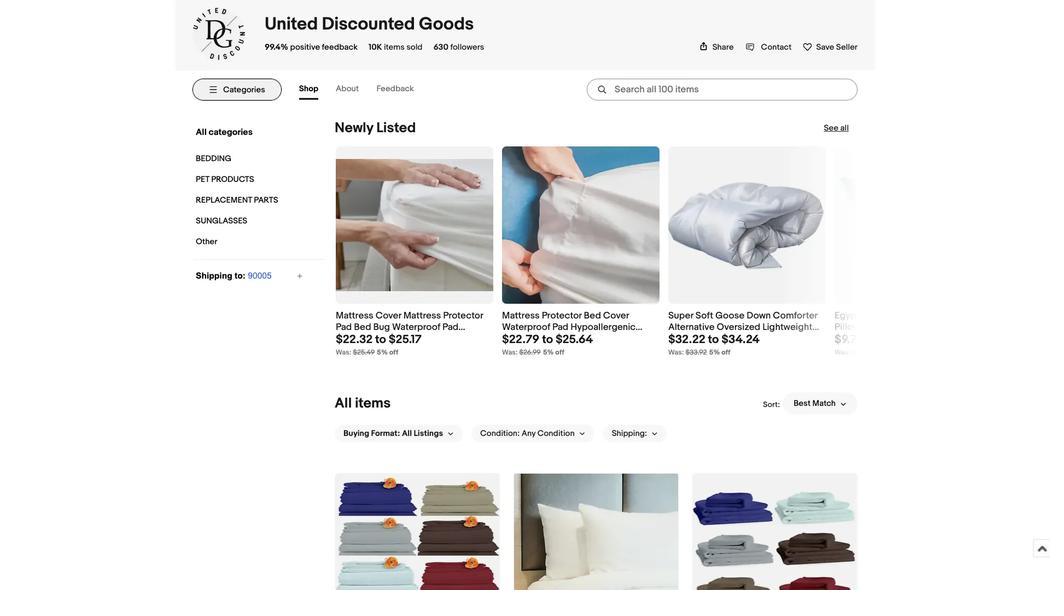 Task type: locate. For each thing, give the bounding box(es) containing it.
other
[[196, 237, 217, 247]]

items for all
[[355, 395, 391, 412]]

super soft goose down comforter alternative oversized lightweight white  : quick view image
[[669, 173, 826, 278]]

feel
[[907, 311, 925, 322]]

waterproof right bug
[[392, 322, 441, 333]]

all items
[[335, 395, 391, 412]]

was: for $22.79
[[502, 349, 518, 357]]

1 horizontal spatial cover
[[603, 311, 629, 322]]

any
[[522, 429, 536, 439]]

tab panel
[[193, 109, 993, 591]]

0 horizontal spatial 5%
[[377, 349, 388, 357]]

5%
[[377, 349, 388, 357], [543, 349, 554, 357], [710, 349, 720, 357]]

5% inside '$22.79 to $25.64 was: $26.99 5% off'
[[543, 349, 554, 357]]

cover inside the mattress cover mattress protector pad bed bug waterproof pad hypoallergenic pad
[[376, 311, 402, 322]]

all up 'buying'
[[335, 395, 352, 412]]

pad
[[336, 322, 352, 333], [443, 322, 459, 333], [553, 322, 569, 333], [403, 333, 419, 345]]

off down '$25.17'
[[389, 349, 398, 357]]

1 off from the left
[[389, 349, 398, 357]]

see all link
[[588, 123, 849, 142]]

2 mattress from the left
[[404, 311, 441, 322]]

2 off from the left
[[556, 349, 565, 357]]

2 was: from the left
[[502, 349, 518, 357]]

all categories
[[196, 127, 253, 138]]

3 mattress from the left
[[502, 311, 540, 322]]

0 horizontal spatial to
[[375, 333, 386, 347]]

90005
[[248, 271, 272, 281]]

1 horizontal spatial waterproof
[[502, 322, 551, 333]]

99.4% positive feedback
[[265, 42, 358, 52]]

1800
[[927, 311, 947, 322]]

all right format:
[[402, 429, 412, 439]]

products
[[211, 175, 254, 185]]

1 horizontal spatial bed
[[584, 311, 601, 322]]

united
[[265, 14, 318, 35]]

0 vertical spatial items
[[384, 42, 405, 52]]

contact
[[761, 42, 792, 52]]

bed up sizes
[[584, 311, 601, 322]]

1 cover from the left
[[376, 311, 402, 322]]

white
[[669, 333, 693, 345]]

1 horizontal spatial mattress
[[404, 311, 441, 322]]

2 cover from the left
[[603, 311, 629, 322]]

share
[[713, 42, 734, 52]]

mattress cover mattress protector pad bed bug waterproof pad hypoallergenic pad
[[336, 311, 483, 345]]

to inside $22.32 to $25.17 was: $25.49 5% off
[[375, 333, 386, 347]]

1 waterproof from the left
[[392, 322, 441, 333]]

off for $34.24
[[722, 349, 731, 357]]

off down $34.24
[[722, 349, 731, 357]]

10k
[[369, 42, 382, 52]]

1 was: from the left
[[336, 349, 352, 357]]

down
[[747, 311, 771, 322]]

0 horizontal spatial bed sheet set 4 piece 1800 count egyptian comfort deep pocket hotel bed sheets : quick view image
[[336, 474, 500, 591]]

shipping to: 90005
[[196, 271, 272, 281]]

99.4%
[[265, 42, 288, 52]]

5% inside $32.22 to $34.24 was: $33.92 5% off
[[710, 349, 720, 357]]

condition
[[538, 429, 575, 439]]

match
[[813, 399, 836, 409]]

egyptian
[[835, 311, 872, 322]]

bed left bug
[[354, 322, 371, 333]]

buying format: all listings button
[[335, 426, 463, 443]]

buying format: all listings
[[344, 429, 443, 439]]

mattress cover mattress protector pad bed bug waterproof pad hypoallergenic pad : quick view image
[[336, 159, 494, 292]]

feedback
[[322, 42, 358, 52]]

5% right $25.49
[[377, 349, 388, 357]]

was:
[[336, 349, 352, 357], [502, 349, 518, 357], [669, 349, 684, 357], [835, 349, 851, 357]]

2 horizontal spatial 5%
[[710, 349, 720, 357]]

$26.99
[[520, 349, 541, 357]]

1 horizontal spatial bed sheet set 4 piece 1800 count egyptian comfort deep pocket hotel bed sheets : quick view image
[[693, 474, 857, 591]]

items for 10k
[[384, 42, 405, 52]]

$9.74
[[835, 333, 864, 347]]

0 horizontal spatial off
[[389, 349, 398, 357]]

was: down king at the right bottom of the page
[[835, 349, 851, 357]]

egyptian cotton feel 1800 count pillow case set queen standard king pillowcase button
[[835, 311, 993, 345]]

0 horizontal spatial bed
[[354, 322, 371, 333]]

hypoallergenic
[[571, 322, 636, 333], [336, 333, 401, 345]]

positive
[[290, 42, 320, 52]]

pillowcase
[[856, 333, 902, 345]]

waterproof inside mattress protector bed cover waterproof pad hypoallergenic deep pocket all sizes
[[502, 322, 551, 333]]

all up the bedding
[[196, 127, 207, 138]]

2 to from the left
[[542, 333, 553, 347]]

0 horizontal spatial cover
[[376, 311, 402, 322]]

1 protector from the left
[[443, 311, 483, 322]]

cover
[[376, 311, 402, 322], [603, 311, 629, 322]]

was: inside $22.32 to $25.17 was: $25.49 5% off
[[336, 349, 352, 357]]

5% right the $33.92
[[710, 349, 720, 357]]

mattress up $22.32
[[336, 311, 374, 322]]

mattress up deep
[[502, 311, 540, 322]]

to inside '$22.79 to $25.64 was: $26.99 5% off'
[[542, 333, 553, 347]]

$25.49
[[353, 349, 375, 357]]

0 horizontal spatial hypoallergenic
[[336, 333, 401, 345]]

mattress inside mattress protector bed cover waterproof pad hypoallergenic deep pocket all sizes
[[502, 311, 540, 322]]

1 horizontal spatial off
[[556, 349, 565, 357]]

was: down deep
[[502, 349, 518, 357]]

2 protector from the left
[[542, 311, 582, 322]]

mattress up '$25.17'
[[404, 311, 441, 322]]

1 to from the left
[[375, 333, 386, 347]]

to down soft
[[708, 333, 719, 347]]

off down $25.64
[[556, 349, 565, 357]]

super
[[669, 311, 694, 322]]

$32.22
[[669, 333, 706, 347]]

5% down pocket
[[543, 349, 554, 357]]

united discounted goods link
[[265, 14, 474, 35]]

to:
[[235, 271, 246, 281]]

pet products
[[196, 175, 254, 185]]

protector
[[443, 311, 483, 322], [542, 311, 582, 322]]

tab list
[[299, 80, 432, 100]]

items up format:
[[355, 395, 391, 412]]

10k items sold
[[369, 42, 423, 52]]

waterproof up $26.99
[[502, 322, 551, 333]]

best match button
[[783, 393, 858, 415]]

1 horizontal spatial hypoallergenic
[[571, 322, 636, 333]]

1 vertical spatial items
[[355, 395, 391, 412]]

3 5% from the left
[[710, 349, 720, 357]]

2 waterproof from the left
[[502, 322, 551, 333]]

all left sizes
[[560, 333, 571, 345]]

contact link
[[746, 42, 792, 52]]

was: down white
[[669, 349, 684, 357]]

to left '$25.17'
[[375, 333, 386, 347]]

set
[[887, 322, 901, 333]]

condition: any condition button
[[472, 426, 595, 443]]

5% inside $22.32 to $25.17 was: $25.49 5% off
[[377, 349, 388, 357]]

replacement parts
[[196, 196, 278, 205]]

about
[[336, 84, 359, 94]]

queen
[[903, 322, 932, 333]]

condition:
[[480, 429, 520, 439]]

1 horizontal spatial 5%
[[543, 349, 554, 357]]

feedback
[[377, 84, 414, 94]]

0 horizontal spatial waterproof
[[392, 322, 441, 333]]

items right 10k
[[384, 42, 405, 52]]

4 was: from the left
[[835, 349, 851, 357]]

$9.74 was: $11.25
[[835, 333, 871, 357]]

was: inside $9.74 was: $11.25
[[835, 349, 851, 357]]

categories button
[[193, 79, 282, 101]]

was: inside '$22.79 to $25.64 was: $26.99 5% off'
[[502, 349, 518, 357]]

all
[[196, 127, 207, 138], [560, 333, 571, 345], [335, 395, 352, 412], [402, 429, 412, 439]]

egyptian cotton feel 1800 count pillow case set queen standard king pillowcase
[[835, 311, 976, 345]]

2 horizontal spatial off
[[722, 349, 731, 357]]

standard
[[934, 322, 973, 333]]

0 horizontal spatial mattress
[[336, 311, 374, 322]]

categories
[[223, 85, 265, 95]]

was: down $22.32
[[336, 349, 352, 357]]

bug
[[373, 322, 390, 333]]

1 horizontal spatial to
[[542, 333, 553, 347]]

hypoallergenic inside mattress protector bed cover waterproof pad hypoallergenic deep pocket all sizes
[[571, 322, 636, 333]]

replacement parts link
[[193, 193, 300, 208]]

off inside '$22.79 to $25.64 was: $26.99 5% off'
[[556, 349, 565, 357]]

save seller button
[[803, 40, 858, 52]]

1 horizontal spatial protector
[[542, 311, 582, 322]]

1 mattress from the left
[[336, 311, 374, 322]]

pocket
[[528, 333, 558, 345]]

hypoallergenic inside the mattress cover mattress protector pad bed bug waterproof pad hypoallergenic pad
[[336, 333, 401, 345]]

all
[[841, 123, 849, 133]]

protector inside the mattress cover mattress protector pad bed bug waterproof pad hypoallergenic pad
[[443, 311, 483, 322]]

bed
[[584, 311, 601, 322], [354, 322, 371, 333]]

off
[[389, 349, 398, 357], [556, 349, 565, 357], [722, 349, 731, 357]]

off inside $32.22 to $34.24 was: $33.92 5% off
[[722, 349, 731, 357]]

5% for $25.64
[[543, 349, 554, 357]]

$25.17
[[389, 333, 422, 347]]

0 horizontal spatial protector
[[443, 311, 483, 322]]

was: for $22.32
[[336, 349, 352, 357]]

bed sheet set 4 piece 1800 count egyptian comfort deep pocket hotel bed sheets : quick view image
[[336, 474, 500, 591], [693, 474, 857, 591]]

to right $22.79
[[542, 333, 553, 347]]

was: inside $32.22 to $34.24 was: $33.92 5% off
[[669, 349, 684, 357]]

super soft goose down comforter alternative oversized lightweight white button
[[669, 311, 826, 345]]

3 off from the left
[[722, 349, 731, 357]]

all inside popup button
[[402, 429, 412, 439]]

waterproof inside the mattress cover mattress protector pad bed bug waterproof pad hypoallergenic pad
[[392, 322, 441, 333]]

2 horizontal spatial to
[[708, 333, 719, 347]]

to inside $32.22 to $34.24 was: $33.92 5% off
[[708, 333, 719, 347]]

share button
[[700, 42, 734, 52]]

3 to from the left
[[708, 333, 719, 347]]

categories
[[209, 127, 253, 138]]

2 5% from the left
[[543, 349, 554, 357]]

2 horizontal spatial mattress
[[502, 311, 540, 322]]

3 was: from the left
[[669, 349, 684, 357]]

off inside $22.32 to $25.17 was: $25.49 5% off
[[389, 349, 398, 357]]

cover inside mattress protector bed cover waterproof pad hypoallergenic deep pocket all sizes
[[603, 311, 629, 322]]

1 5% from the left
[[377, 349, 388, 357]]



Task type: vqa. For each thing, say whether or not it's contained in the screenshot.


Task type: describe. For each thing, give the bounding box(es) containing it.
to for $22.32
[[375, 333, 386, 347]]

all categories link
[[193, 124, 304, 140]]

sort:
[[763, 401, 780, 410]]

other link
[[193, 234, 300, 250]]

to for $32.22
[[708, 333, 719, 347]]

format:
[[371, 429, 400, 439]]

deep
[[502, 333, 526, 345]]

save
[[817, 42, 835, 52]]

was: for $32.22
[[669, 349, 684, 357]]

see all
[[824, 123, 849, 133]]

united discounted goods
[[265, 14, 474, 35]]

bedding
[[196, 154, 232, 164]]

condition: any condition
[[480, 429, 575, 439]]

$32.22 to $34.24 was: $33.92 5% off
[[669, 333, 760, 357]]

shop
[[299, 84, 319, 94]]

off for $25.64
[[556, 349, 565, 357]]

seller
[[837, 42, 858, 52]]

Search all 100 items field
[[587, 79, 858, 101]]

save seller
[[817, 42, 858, 52]]

5% for $34.24
[[710, 349, 720, 357]]

$33.92
[[686, 349, 707, 357]]

listed
[[377, 120, 416, 137]]

sizes
[[573, 333, 596, 345]]

bed inside mattress protector bed cover waterproof pad hypoallergenic deep pocket all sizes
[[584, 311, 601, 322]]

mattress protector bed cover waterproof pad hypoallergenic deep pocket all sizes button
[[502, 311, 660, 345]]

$34.24
[[722, 333, 760, 347]]

protector inside mattress protector bed cover waterproof pad hypoallergenic deep pocket all sizes
[[542, 311, 582, 322]]

discounted
[[322, 14, 415, 35]]

best
[[794, 399, 811, 409]]

pet products link
[[193, 172, 300, 187]]

count
[[949, 311, 976, 322]]

parts
[[254, 196, 278, 205]]

see
[[824, 123, 839, 133]]

bed inside the mattress cover mattress protector pad bed bug waterproof pad hypoallergenic pad
[[354, 322, 371, 333]]

$11.25
[[852, 349, 871, 357]]

mattress for $22.32
[[336, 311, 374, 322]]

2 bed sheet set 4 piece 1800 count egyptian comfort deep pocket hotel bed sheets : quick view image from the left
[[693, 474, 857, 591]]

newly listed
[[335, 120, 416, 137]]

soft
[[696, 311, 714, 322]]

1 bed sheet set 4 piece 1800 count egyptian comfort deep pocket hotel bed sheets : quick view image from the left
[[336, 474, 500, 591]]

goose
[[716, 311, 745, 322]]

egyptian cotton feel 1800 count pillow case set queen standard king pillowcase  : quick view image
[[835, 155, 993, 296]]

630 followers
[[434, 42, 485, 52]]

4 piece bed sheet set 1800 count egyptian comfort deep pocket hotel bed sheets : quick view image
[[514, 474, 679, 591]]

to for $22.79
[[542, 333, 553, 347]]

united discounted goods image
[[193, 8, 245, 60]]

tab panel containing newly listed
[[193, 109, 993, 591]]

all inside mattress protector bed cover waterproof pad hypoallergenic deep pocket all sizes
[[560, 333, 571, 345]]

$22.32
[[336, 333, 373, 347]]

best match
[[794, 399, 836, 409]]

followers
[[451, 42, 485, 52]]

replacement
[[196, 196, 252, 205]]

pad inside mattress protector bed cover waterproof pad hypoallergenic deep pocket all sizes
[[553, 322, 569, 333]]

mattress for $22.79
[[502, 311, 540, 322]]

cotton
[[874, 311, 905, 322]]

listings
[[414, 429, 443, 439]]

mattress cover mattress protector pad bed bug waterproof pad hypoallergenic pad button
[[336, 311, 494, 345]]

king
[[835, 333, 854, 345]]

5% for $25.17
[[377, 349, 388, 357]]

$22.32 to $25.17 was: $25.49 5% off
[[336, 333, 422, 357]]

oversized
[[717, 322, 761, 333]]

sunglasses
[[196, 216, 247, 226]]

buying
[[344, 429, 369, 439]]

pillow
[[835, 322, 860, 333]]

super soft goose down comforter alternative oversized lightweight white
[[669, 311, 818, 345]]

pet
[[196, 175, 209, 185]]

$22.79
[[502, 333, 540, 347]]

sunglasses link
[[193, 214, 300, 229]]

off for $25.17
[[389, 349, 398, 357]]

shipping
[[196, 271, 232, 281]]

comforter
[[773, 311, 818, 322]]

tab list containing shop
[[299, 80, 432, 100]]

goods
[[419, 14, 474, 35]]

shipping: button
[[603, 426, 667, 443]]

bedding link
[[193, 151, 300, 167]]

alternative
[[669, 322, 715, 333]]

lightweight
[[763, 322, 813, 333]]

shipping:
[[612, 429, 647, 439]]

mattress protector bed cover waterproof pad hypoallergenic deep pocket all sizes : quick view image
[[502, 147, 660, 304]]

mattress protector bed cover waterproof pad hypoallergenic deep pocket all sizes
[[502, 311, 636, 345]]

newly
[[335, 120, 373, 137]]

sold
[[407, 42, 423, 52]]

case
[[862, 322, 885, 333]]



